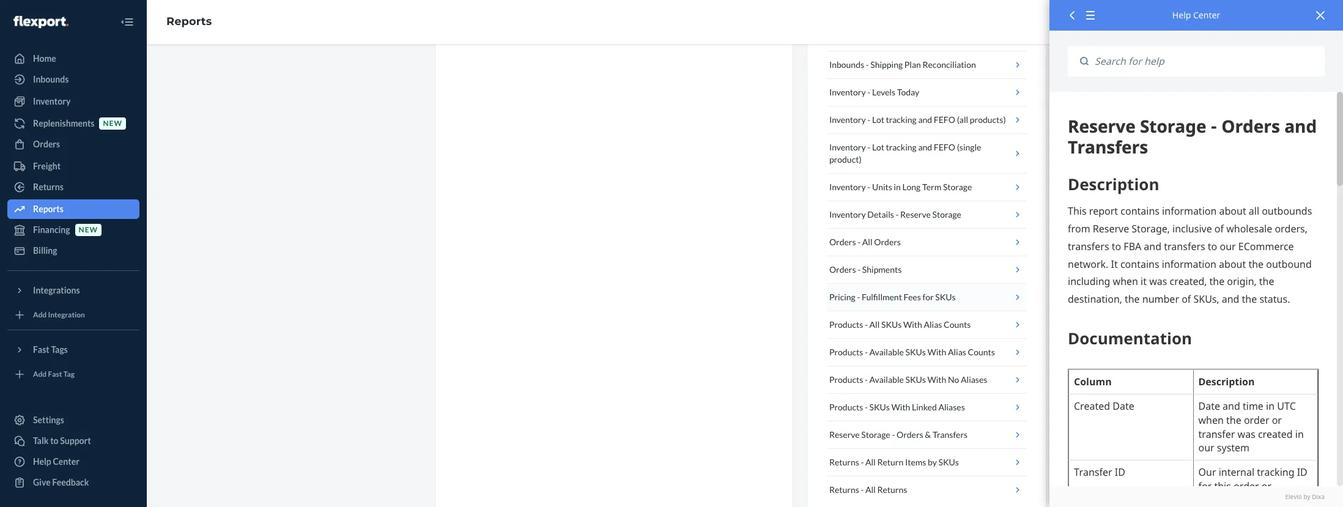 Task type: describe. For each thing, give the bounding box(es) containing it.
orders - shipments button
[[827, 256, 1026, 284]]

- for inventory - lot tracking and fefo (single product)
[[868, 142, 871, 152]]

today
[[897, 87, 919, 97]]

add integration
[[33, 310, 85, 320]]

products for products - all skus with alias counts
[[829, 319, 863, 330]]

products for products - skus with linked aliases
[[829, 402, 863, 412]]

feedback
[[52, 477, 89, 487]]

orders - all orders
[[829, 237, 901, 247]]

orders for orders - shipments
[[829, 264, 856, 275]]

new for financing
[[79, 225, 98, 235]]

lot for inventory - lot tracking and fefo (all products)
[[872, 114, 884, 125]]

all for return
[[865, 457, 876, 467]]

- for products - available skus with alias counts
[[865, 347, 868, 357]]

add for add fast tag
[[33, 370, 47, 379]]

1 vertical spatial fast
[[48, 370, 62, 379]]

linked
[[912, 402, 937, 412]]

inventory - units in long term storage
[[829, 182, 972, 192]]

fees
[[904, 292, 921, 302]]

skus down transfers
[[939, 457, 959, 467]]

1 horizontal spatial by
[[1304, 492, 1311, 501]]

home link
[[7, 49, 139, 69]]

reserve inside reserve storage - orders & transfers button
[[829, 429, 860, 440]]

reconciliation
[[923, 59, 976, 70]]

lot for inventory - lot tracking and fefo (single product)
[[872, 142, 884, 152]]

inventory - lot tracking and fefo (single product) button
[[827, 134, 1026, 174]]

- for orders - shipments
[[858, 264, 861, 275]]

reserve inside inventory details - reserve storage button
[[900, 209, 931, 220]]

orders - shipments
[[829, 264, 902, 275]]

freight link
[[7, 157, 139, 176]]

levels
[[872, 87, 895, 97]]

elevio by dixa
[[1285, 492, 1325, 501]]

shipping
[[871, 59, 903, 70]]

close navigation image
[[120, 15, 135, 29]]

inventory - lot tracking and fefo (all products) button
[[827, 106, 1026, 134]]

1 vertical spatial help center
[[33, 456, 79, 467]]

plan
[[904, 59, 921, 70]]

1 vertical spatial reports link
[[7, 199, 139, 219]]

with inside products - skus with linked aliases button
[[891, 402, 910, 412]]

2 vertical spatial storage
[[861, 429, 890, 440]]

fast tags button
[[7, 340, 139, 360]]

(all
[[957, 114, 968, 125]]

- for orders - all orders
[[858, 237, 861, 247]]

products - all skus with alias counts
[[829, 319, 971, 330]]

billing
[[33, 245, 57, 256]]

talk
[[33, 435, 49, 446]]

home
[[33, 53, 56, 64]]

products for products - available skus with no aliases
[[829, 374, 863, 385]]

1 vertical spatial reports
[[33, 204, 63, 214]]

returns - all returns
[[829, 484, 907, 495]]

- inside inventory details - reserve storage button
[[896, 209, 899, 220]]

0 vertical spatial help center
[[1172, 9, 1220, 21]]

add for add integration
[[33, 310, 47, 320]]

products - all skus with alias counts button
[[827, 311, 1026, 339]]

orders - all orders button
[[827, 229, 1026, 256]]

1 horizontal spatial reports
[[166, 15, 212, 28]]

inbounds for inbounds
[[33, 74, 69, 84]]

- for returns - all return items by skus
[[861, 457, 864, 467]]

freight
[[33, 161, 61, 171]]

talk to support button
[[7, 431, 139, 451]]

&
[[925, 429, 931, 440]]

pricing - fulfillment fees for skus
[[829, 292, 956, 302]]

tags
[[51, 344, 68, 355]]

long
[[903, 182, 921, 192]]

- for products - all skus with alias counts
[[865, 319, 868, 330]]

new for replenishments
[[103, 119, 122, 128]]

inbounds for inbounds - shipping plan reconciliation
[[829, 59, 864, 70]]

billing link
[[7, 241, 139, 261]]

products - skus with linked aliases button
[[827, 394, 1026, 421]]

fefo for (single
[[934, 142, 955, 152]]

aliases inside 'button'
[[961, 374, 987, 385]]

units
[[872, 182, 892, 192]]

elevio by dixa link
[[1068, 492, 1325, 501]]

support
[[60, 435, 91, 446]]

products - available skus with no aliases
[[829, 374, 987, 385]]

integrations button
[[7, 281, 139, 300]]

- for products - skus with linked aliases
[[865, 402, 868, 412]]

with for products - all skus with alias counts
[[903, 319, 922, 330]]

inbounds - shipping plan reconciliation button
[[827, 51, 1026, 79]]

by inside button
[[928, 457, 937, 467]]

term
[[922, 182, 941, 192]]

skus up the reserve storage - orders & transfers
[[869, 402, 890, 412]]

orders left &
[[897, 429, 923, 440]]

products - skus with linked aliases
[[829, 402, 965, 412]]

returns for returns - all return items by skus
[[829, 457, 859, 467]]

returns link
[[7, 177, 139, 197]]

returns - all returns button
[[827, 476, 1026, 503]]

inbounds - shipping plan reconciliation
[[829, 59, 976, 70]]

fast inside dropdown button
[[33, 344, 49, 355]]

(single
[[957, 142, 981, 152]]

dixa
[[1312, 492, 1325, 501]]

inventory for inventory details - reserve storage
[[829, 209, 866, 220]]

inventory - units in long term storage button
[[827, 174, 1026, 201]]

inventory link
[[7, 92, 139, 111]]

inventory details - reserve storage button
[[827, 201, 1026, 229]]

products - available skus with alias counts button
[[827, 339, 1026, 366]]

all for orders
[[862, 237, 873, 247]]

help inside help center link
[[33, 456, 51, 467]]

pricing
[[829, 292, 856, 302]]

and for (all
[[918, 114, 932, 125]]

0 vertical spatial help
[[1172, 9, 1191, 21]]

skus up products - available skus with no aliases
[[906, 347, 926, 357]]

products)
[[970, 114, 1006, 125]]

shipments
[[862, 264, 902, 275]]

tag
[[63, 370, 75, 379]]

fast tags
[[33, 344, 68, 355]]

inbounds link
[[7, 70, 139, 89]]

product)
[[829, 154, 862, 165]]

inventory - lot tracking and fefo (all products)
[[829, 114, 1006, 125]]

and for (single
[[918, 142, 932, 152]]

1 horizontal spatial center
[[1193, 9, 1220, 21]]

inventory for inventory - lot tracking and fefo (all products)
[[829, 114, 866, 125]]

orders for orders - all orders
[[829, 237, 856, 247]]

tracking for (single
[[886, 142, 917, 152]]

returns - all return items by skus
[[829, 457, 959, 467]]

talk to support
[[33, 435, 91, 446]]

give feedback
[[33, 477, 89, 487]]

reserve storage - orders & transfers button
[[827, 421, 1026, 449]]

- for pricing - fulfillment fees for skus
[[857, 292, 860, 302]]

to
[[50, 435, 58, 446]]



Task type: vqa. For each thing, say whether or not it's contained in the screenshot.
Tag
yes



Task type: locate. For each thing, give the bounding box(es) containing it.
products for products - available skus with alias counts
[[829, 347, 863, 357]]

help center
[[1172, 9, 1220, 21], [33, 456, 79, 467]]

products - available skus with no aliases button
[[827, 366, 1026, 394]]

new up orders link
[[103, 119, 122, 128]]

inventory left levels
[[829, 87, 866, 97]]

0 vertical spatial tracking
[[886, 114, 917, 125]]

- inside the inventory - levels today button
[[868, 87, 871, 97]]

- inside products - available skus with alias counts button
[[865, 347, 868, 357]]

2 and from the top
[[918, 142, 932, 152]]

- for inventory - units in long term storage
[[868, 182, 871, 192]]

center down talk to support
[[53, 456, 79, 467]]

add left integration at the left bottom of the page
[[33, 310, 47, 320]]

1 vertical spatial alias
[[948, 347, 966, 357]]

tracking down today
[[886, 114, 917, 125]]

alias for products - available skus with alias counts
[[948, 347, 966, 357]]

inventory details - reserve storage
[[829, 209, 961, 220]]

orders link
[[7, 135, 139, 154]]

fefo
[[934, 114, 955, 125], [934, 142, 955, 152]]

tracking down inventory - lot tracking and fefo (all products) on the top right of the page
[[886, 142, 917, 152]]

1 and from the top
[[918, 114, 932, 125]]

inventory for inventory - lot tracking and fefo (single product)
[[829, 142, 866, 152]]

0 vertical spatial reserve
[[900, 209, 931, 220]]

orders for orders
[[33, 139, 60, 149]]

fefo for (all
[[934, 114, 955, 125]]

available inside 'button'
[[869, 374, 904, 385]]

with for products - available skus with no aliases
[[928, 374, 946, 385]]

skus down the pricing - fulfillment fees for skus
[[881, 319, 902, 330]]

0 vertical spatial by
[[928, 457, 937, 467]]

0 horizontal spatial inbounds
[[33, 74, 69, 84]]

- right 'details'
[[896, 209, 899, 220]]

financing
[[33, 224, 70, 235]]

-
[[866, 59, 869, 70], [868, 87, 871, 97], [868, 114, 871, 125], [868, 142, 871, 152], [868, 182, 871, 192], [896, 209, 899, 220], [858, 237, 861, 247], [858, 264, 861, 275], [857, 292, 860, 302], [865, 319, 868, 330], [865, 347, 868, 357], [865, 374, 868, 385], [865, 402, 868, 412], [892, 429, 895, 440], [861, 457, 864, 467], [861, 484, 864, 495]]

with for products - available skus with alias counts
[[928, 347, 946, 357]]

- for inventory - levels today
[[868, 87, 871, 97]]

1 vertical spatial help
[[33, 456, 51, 467]]

inbounds inside button
[[829, 59, 864, 70]]

- inside the returns - all return items by skus button
[[861, 457, 864, 467]]

1 vertical spatial lot
[[872, 142, 884, 152]]

settings link
[[7, 410, 139, 430]]

1 horizontal spatial reserve
[[900, 209, 931, 220]]

available inside button
[[869, 347, 904, 357]]

storage down term
[[932, 209, 961, 220]]

all up orders - shipments
[[862, 237, 873, 247]]

fefo inside inventory - lot tracking and fefo (single product)
[[934, 142, 955, 152]]

inventory down inventory - levels today at the right top of the page
[[829, 114, 866, 125]]

0 vertical spatial reports link
[[166, 15, 212, 28]]

returns inside 'returns' 'link'
[[33, 182, 64, 192]]

2 tracking from the top
[[886, 142, 917, 152]]

counts
[[944, 319, 971, 330], [968, 347, 995, 357]]

with inside products - available skus with alias counts button
[[928, 347, 946, 357]]

2 products from the top
[[829, 347, 863, 357]]

aliases right no
[[961, 374, 987, 385]]

skus down products - available skus with alias counts
[[906, 374, 926, 385]]

skus
[[935, 292, 956, 302], [881, 319, 902, 330], [906, 347, 926, 357], [906, 374, 926, 385], [869, 402, 890, 412], [939, 457, 959, 467]]

fefo left (all
[[934, 114, 955, 125]]

reserve storage - orders & transfers
[[829, 429, 968, 440]]

reserve
[[900, 209, 931, 220], [829, 429, 860, 440]]

0 vertical spatial available
[[869, 347, 904, 357]]

pricing - fulfillment fees for skus button
[[827, 284, 1026, 311]]

- inside inventory - lot tracking and fefo (single product)
[[868, 142, 871, 152]]

- for inventory - lot tracking and fefo (all products)
[[868, 114, 871, 125]]

available for products - available skus with alias counts
[[869, 347, 904, 357]]

transfers
[[933, 429, 968, 440]]

1 horizontal spatial alias
[[948, 347, 966, 357]]

add
[[33, 310, 47, 320], [33, 370, 47, 379]]

0 horizontal spatial reports link
[[7, 199, 139, 219]]

1 vertical spatial tracking
[[886, 142, 917, 152]]

tracking inside inventory - lot tracking and fefo (single product)
[[886, 142, 917, 152]]

3 products from the top
[[829, 374, 863, 385]]

1 horizontal spatial help
[[1172, 9, 1191, 21]]

inbounds up inventory - levels today at the right top of the page
[[829, 59, 864, 70]]

details
[[868, 209, 894, 220]]

1 vertical spatial and
[[918, 142, 932, 152]]

give
[[33, 477, 51, 487]]

- for products - available skus with no aliases
[[865, 374, 868, 385]]

0 horizontal spatial alias
[[924, 319, 942, 330]]

0 horizontal spatial help center
[[33, 456, 79, 467]]

- inside products - available skus with no aliases 'button'
[[865, 374, 868, 385]]

0 horizontal spatial by
[[928, 457, 937, 467]]

inventory for inventory - levels today
[[829, 87, 866, 97]]

inventory
[[829, 87, 866, 97], [33, 96, 71, 106], [829, 114, 866, 125], [829, 142, 866, 152], [829, 182, 866, 192], [829, 209, 866, 220]]

1 products from the top
[[829, 319, 863, 330]]

inventory up product)
[[829, 142, 866, 152]]

give feedback button
[[7, 473, 139, 492]]

available up products - skus with linked aliases
[[869, 374, 904, 385]]

- down fulfillment
[[865, 319, 868, 330]]

1 add from the top
[[33, 310, 47, 320]]

available for products - available skus with no aliases
[[869, 374, 904, 385]]

0 vertical spatial new
[[103, 119, 122, 128]]

with left no
[[928, 374, 946, 385]]

1 vertical spatial add
[[33, 370, 47, 379]]

1 vertical spatial reserve
[[829, 429, 860, 440]]

0 vertical spatial storage
[[943, 182, 972, 192]]

help
[[1172, 9, 1191, 21], [33, 456, 51, 467]]

orders up freight
[[33, 139, 60, 149]]

- down products - all skus with alias counts
[[865, 347, 868, 357]]

inventory for inventory
[[33, 96, 71, 106]]

1 horizontal spatial new
[[103, 119, 122, 128]]

lot down inventory - levels today at the right top of the page
[[872, 114, 884, 125]]

with inside products - available skus with no aliases 'button'
[[928, 374, 946, 385]]

with down fees
[[903, 319, 922, 330]]

0 vertical spatial center
[[1193, 9, 1220, 21]]

returns
[[33, 182, 64, 192], [829, 457, 859, 467], [829, 484, 859, 495], [877, 484, 907, 495]]

add integration link
[[7, 305, 139, 325]]

settings
[[33, 415, 64, 425]]

1 vertical spatial available
[[869, 374, 904, 385]]

1 available from the top
[[869, 347, 904, 357]]

- inside inventory - lot tracking and fefo (all products) button
[[868, 114, 871, 125]]

aliases
[[961, 374, 987, 385], [939, 402, 965, 412]]

1 vertical spatial counts
[[968, 347, 995, 357]]

and down inventory - lot tracking and fefo (all products) button
[[918, 142, 932, 152]]

- up the reserve storage - orders & transfers
[[865, 402, 868, 412]]

0 vertical spatial aliases
[[961, 374, 987, 385]]

- left shipping
[[866, 59, 869, 70]]

return
[[877, 457, 904, 467]]

0 horizontal spatial center
[[53, 456, 79, 467]]

with down products - all skus with alias counts button
[[928, 347, 946, 357]]

0 vertical spatial lot
[[872, 114, 884, 125]]

reports
[[166, 15, 212, 28], [33, 204, 63, 214]]

- inside pricing - fulfillment fees for skus button
[[857, 292, 860, 302]]

returns for returns
[[33, 182, 64, 192]]

elevio
[[1285, 492, 1302, 501]]

with inside products - all skus with alias counts button
[[903, 319, 922, 330]]

1 vertical spatial aliases
[[939, 402, 965, 412]]

0 vertical spatial alias
[[924, 319, 942, 330]]

storage right term
[[943, 182, 972, 192]]

by left dixa
[[1304, 492, 1311, 501]]

0 vertical spatial fefo
[[934, 114, 955, 125]]

1 lot from the top
[[872, 114, 884, 125]]

- left units
[[868, 182, 871, 192]]

new up the billing 'link'
[[79, 225, 98, 235]]

alias for products - all skus with alias counts
[[924, 319, 942, 330]]

storage up return
[[861, 429, 890, 440]]

- inside orders - all orders button
[[858, 237, 861, 247]]

alias up no
[[948, 347, 966, 357]]

all left return
[[865, 457, 876, 467]]

no
[[948, 374, 959, 385]]

1 vertical spatial new
[[79, 225, 98, 235]]

inventory for inventory - units in long term storage
[[829, 182, 866, 192]]

lot up units
[[872, 142, 884, 152]]

for
[[923, 292, 934, 302]]

1 vertical spatial fefo
[[934, 142, 955, 152]]

- left return
[[861, 457, 864, 467]]

center
[[1193, 9, 1220, 21], [53, 456, 79, 467]]

- for inbounds - shipping plan reconciliation
[[866, 59, 869, 70]]

integrations
[[33, 285, 80, 295]]

help up search 'search box'
[[1172, 9, 1191, 21]]

orders up pricing
[[829, 264, 856, 275]]

- inside orders - shipments button
[[858, 264, 861, 275]]

returns inside the returns - all return items by skus button
[[829, 457, 859, 467]]

0 vertical spatial reports
[[166, 15, 212, 28]]

- up products - skus with linked aliases
[[865, 374, 868, 385]]

2 add from the top
[[33, 370, 47, 379]]

items
[[905, 457, 926, 467]]

all for returns
[[865, 484, 876, 495]]

all
[[862, 237, 873, 247], [869, 319, 880, 330], [865, 457, 876, 467], [865, 484, 876, 495]]

0 horizontal spatial help
[[33, 456, 51, 467]]

2 fefo from the top
[[934, 142, 955, 152]]

1 vertical spatial storage
[[932, 209, 961, 220]]

fefo left (single
[[934, 142, 955, 152]]

alias down pricing - fulfillment fees for skus button
[[924, 319, 942, 330]]

inventory down product)
[[829, 182, 866, 192]]

Search search field
[[1089, 46, 1325, 77]]

inventory inside inventory - lot tracking and fefo (single product)
[[829, 142, 866, 152]]

fast
[[33, 344, 49, 355], [48, 370, 62, 379]]

inventory inside 'button'
[[829, 182, 866, 192]]

integration
[[48, 310, 85, 320]]

skus inside 'button'
[[906, 374, 926, 385]]

returns - all return items by skus button
[[827, 449, 1026, 476]]

inbounds
[[829, 59, 864, 70], [33, 74, 69, 84]]

by
[[928, 457, 937, 467], [1304, 492, 1311, 501]]

and inside inventory - lot tracking and fefo (single product)
[[918, 142, 932, 152]]

0 horizontal spatial reserve
[[829, 429, 860, 440]]

inventory - levels today button
[[827, 79, 1026, 106]]

skus right the for
[[935, 292, 956, 302]]

tracking for (all
[[886, 114, 917, 125]]

- inside products - all skus with alias counts button
[[865, 319, 868, 330]]

in
[[894, 182, 901, 192]]

center up search 'search box'
[[1193, 9, 1220, 21]]

aliases right linked
[[939, 402, 965, 412]]

by right items
[[928, 457, 937, 467]]

- left shipments
[[858, 264, 861, 275]]

0 vertical spatial counts
[[944, 319, 971, 330]]

add down fast tags
[[33, 370, 47, 379]]

0 vertical spatial inbounds
[[829, 59, 864, 70]]

help center down to
[[33, 456, 79, 467]]

inbounds down the home
[[33, 74, 69, 84]]

fast left tags at the bottom
[[33, 344, 49, 355]]

all down fulfillment
[[869, 319, 880, 330]]

inventory up replenishments in the top left of the page
[[33, 96, 71, 106]]

- inside reserve storage - orders & transfers button
[[892, 429, 895, 440]]

0 horizontal spatial reports
[[33, 204, 63, 214]]

0 vertical spatial add
[[33, 310, 47, 320]]

aliases inside button
[[939, 402, 965, 412]]

1 fefo from the top
[[934, 114, 955, 125]]

add fast tag link
[[7, 365, 139, 384]]

products - available skus with alias counts
[[829, 347, 995, 357]]

alias
[[924, 319, 942, 330], [948, 347, 966, 357]]

1 horizontal spatial inbounds
[[829, 59, 864, 70]]

inventory - lot tracking and fefo (single product)
[[829, 142, 981, 165]]

help up give
[[33, 456, 51, 467]]

returns for returns - all returns
[[829, 484, 859, 495]]

- up returns - all return items by skus
[[892, 429, 895, 440]]

0 vertical spatial and
[[918, 114, 932, 125]]

1 vertical spatial by
[[1304, 492, 1311, 501]]

0 horizontal spatial new
[[79, 225, 98, 235]]

tracking
[[886, 114, 917, 125], [886, 142, 917, 152]]

1 vertical spatial center
[[53, 456, 79, 467]]

2 lot from the top
[[872, 142, 884, 152]]

add fast tag
[[33, 370, 75, 379]]

new
[[103, 119, 122, 128], [79, 225, 98, 235]]

- for returns - all returns
[[861, 484, 864, 495]]

inventory up 'orders - all orders' on the right top of the page
[[829, 209, 866, 220]]

all down returns - all return items by skus
[[865, 484, 876, 495]]

storage inside 'button'
[[943, 182, 972, 192]]

reports link
[[166, 15, 212, 28], [7, 199, 139, 219]]

counts for products - all skus with alias counts
[[944, 319, 971, 330]]

- up inventory - units in long term storage
[[868, 142, 871, 152]]

- right pricing
[[857, 292, 860, 302]]

flexport logo image
[[13, 16, 68, 28]]

orders up orders - shipments
[[829, 237, 856, 247]]

- inside inbounds - shipping plan reconciliation button
[[866, 59, 869, 70]]

reserve up returns - all return items by skus
[[829, 429, 860, 440]]

with left linked
[[891, 402, 910, 412]]

and down the inventory - levels today button
[[918, 114, 932, 125]]

1 horizontal spatial help center
[[1172, 9, 1220, 21]]

- inside inventory - units in long term storage 'button'
[[868, 182, 871, 192]]

- left levels
[[868, 87, 871, 97]]

fast left the tag
[[48, 370, 62, 379]]

4 products from the top
[[829, 402, 863, 412]]

- down inventory - levels today at the right top of the page
[[868, 114, 871, 125]]

- inside products - skus with linked aliases button
[[865, 402, 868, 412]]

- up orders - shipments
[[858, 237, 861, 247]]

all for skus
[[869, 319, 880, 330]]

1 tracking from the top
[[886, 114, 917, 125]]

available down products - all skus with alias counts
[[869, 347, 904, 357]]

reserve down "long" on the right
[[900, 209, 931, 220]]

1 horizontal spatial reports link
[[166, 15, 212, 28]]

and
[[918, 114, 932, 125], [918, 142, 932, 152]]

help center up search 'search box'
[[1172, 9, 1220, 21]]

- inside returns - all returns button
[[861, 484, 864, 495]]

2 available from the top
[[869, 374, 904, 385]]

counts for products - available skus with alias counts
[[968, 347, 995, 357]]

inventory - levels today
[[829, 87, 919, 97]]

1 vertical spatial inbounds
[[33, 74, 69, 84]]

replenishments
[[33, 118, 94, 128]]

orders up shipments
[[874, 237, 901, 247]]

help center link
[[7, 452, 139, 472]]

lot inside inventory - lot tracking and fefo (single product)
[[872, 142, 884, 152]]

- down returns - all return items by skus
[[861, 484, 864, 495]]

0 vertical spatial fast
[[33, 344, 49, 355]]

fulfillment
[[862, 292, 902, 302]]

products inside 'button'
[[829, 374, 863, 385]]



